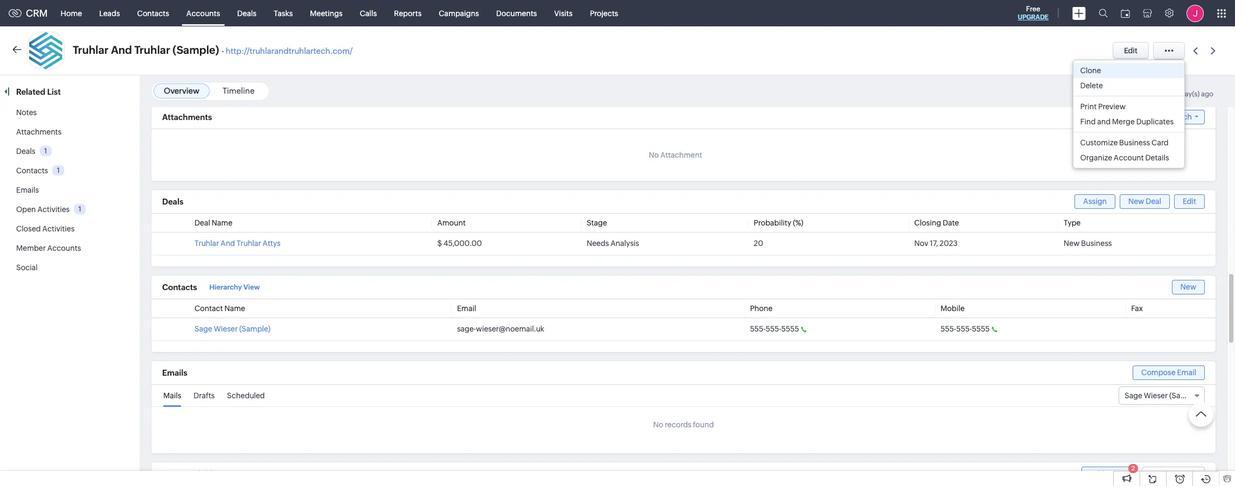 Task type: vqa. For each thing, say whether or not it's contained in the screenshot.
DEAL NAME LINK
yes



Task type: describe. For each thing, give the bounding box(es) containing it.
type link
[[1064, 219, 1081, 227]]

0 vertical spatial attachments
[[162, 113, 212, 122]]

documents link
[[488, 0, 546, 26]]

contact name link
[[195, 305, 245, 313]]

last update : 19 day(s) ago
[[1128, 90, 1214, 98]]

home
[[61, 9, 82, 18]]

business for customize
[[1120, 138, 1150, 147]]

closed
[[16, 225, 41, 233]]

campaigns link
[[430, 0, 488, 26]]

truhlar up overview
[[134, 44, 170, 56]]

add new
[[1090, 470, 1122, 479]]

3 555- from the left
[[941, 325, 957, 334]]

leads
[[99, 9, 120, 18]]

4 555- from the left
[[957, 325, 972, 334]]

1 for open activities
[[78, 205, 81, 213]]

reports
[[394, 9, 422, 18]]

list
[[47, 87, 61, 96]]

tasks
[[274, 9, 293, 18]]

date
[[943, 219, 959, 227]]

2 555- from the left
[[766, 325, 782, 334]]

upgrade
[[1018, 13, 1049, 21]]

sage wieser (sample)
[[195, 325, 270, 334]]

notes
[[16, 108, 37, 117]]

view
[[244, 284, 260, 292]]

mobile
[[941, 305, 965, 313]]

truhlar down leads link
[[73, 44, 109, 56]]

probability
[[754, 219, 792, 227]]

delete
[[1081, 81, 1103, 90]]

http://truhlarandtruhlartech.com/ link
[[226, 46, 353, 56]]

free
[[1026, 5, 1041, 13]]

campaigns
[[439, 9, 479, 18]]

(%)
[[793, 219, 804, 227]]

deal name link
[[195, 219, 232, 227]]

social
[[16, 264, 38, 272]]

wieser
[[214, 325, 238, 334]]

related list
[[16, 87, 63, 96]]

next record image
[[1211, 47, 1218, 54]]

organize account details
[[1081, 153, 1169, 162]]

activities for closed activities link
[[42, 225, 75, 233]]

17,
[[930, 239, 938, 248]]

1 555- from the left
[[750, 325, 766, 334]]

edit link
[[1175, 195, 1205, 209]]

1 vertical spatial emails
[[162, 369, 187, 378]]

2 5555 from the left
[[972, 325, 990, 334]]

visits link
[[546, 0, 581, 26]]

-
[[222, 46, 224, 56]]

found
[[693, 421, 714, 430]]

no for no records found
[[653, 421, 663, 430]]

and for attys
[[221, 239, 235, 248]]

edit button
[[1113, 42, 1149, 59]]

meetings
[[310, 9, 343, 18]]

day(s)
[[1181, 90, 1200, 98]]

probability (%) link
[[754, 219, 804, 227]]

mobile link
[[941, 305, 965, 313]]

duplicates
[[1137, 117, 1174, 126]]

calls link
[[351, 0, 386, 26]]

1 for contacts
[[57, 166, 60, 175]]

1 vertical spatial deals link
[[16, 147, 35, 156]]

name for deal name
[[212, 219, 232, 227]]

closed activities link
[[16, 225, 75, 233]]

meetings link
[[301, 0, 351, 26]]

new deal
[[1129, 197, 1162, 206]]

new for new
[[1181, 283, 1197, 292]]

1 horizontal spatial accounts
[[186, 9, 220, 18]]

profile element
[[1180, 0, 1211, 26]]

attachments link
[[16, 128, 62, 136]]

1 vertical spatial contacts link
[[16, 167, 48, 175]]

contact name
[[195, 305, 245, 313]]

2 vertical spatial activities
[[185, 470, 221, 479]]

and for (sample)
[[111, 44, 132, 56]]

and
[[1098, 117, 1111, 126]]

projects link
[[581, 0, 627, 26]]

open activities link
[[16, 205, 70, 214]]

nov 17, 2023
[[915, 239, 958, 248]]

45,000.00
[[444, 239, 482, 248]]

free upgrade
[[1018, 5, 1049, 21]]

closed activities
[[16, 225, 75, 233]]

tasks link
[[265, 0, 301, 26]]

1 555-555-5555 from the left
[[750, 325, 799, 334]]

type
[[1064, 219, 1081, 227]]

attach
[[1169, 113, 1192, 121]]

fax
[[1132, 305, 1143, 313]]

member
[[16, 244, 46, 253]]

0 horizontal spatial accounts
[[47, 244, 81, 253]]

calls
[[360, 9, 377, 18]]

overview
[[164, 86, 200, 95]]

home link
[[52, 0, 91, 26]]

assign
[[1084, 197, 1107, 206]]

business for new
[[1081, 239, 1112, 248]]

preview
[[1099, 102, 1126, 111]]

clone
[[1081, 66, 1101, 75]]

1 horizontal spatial deals
[[162, 198, 183, 207]]

1 horizontal spatial (sample)
[[239, 325, 270, 334]]

member accounts
[[16, 244, 81, 253]]

1 for deals
[[44, 147, 47, 155]]

sage
[[195, 325, 212, 334]]

0 horizontal spatial emails
[[16, 186, 39, 195]]

closing
[[915, 219, 941, 227]]

new deal link
[[1120, 195, 1170, 209]]

hierarchy
[[209, 284, 242, 292]]

related
[[16, 87, 45, 96]]

0 horizontal spatial open activities
[[16, 205, 70, 214]]

merge
[[1112, 117, 1135, 126]]



Task type: locate. For each thing, give the bounding box(es) containing it.
1 vertical spatial activities
[[42, 225, 75, 233]]

truhlar
[[73, 44, 109, 56], [134, 44, 170, 56], [195, 239, 219, 248], [237, 239, 261, 248]]

hierarchy view link
[[209, 281, 260, 295]]

0 horizontal spatial deals
[[16, 147, 35, 156]]

2 vertical spatial contacts
[[162, 283, 197, 292]]

name up truhlar and truhlar attys link at the left of the page
[[212, 219, 232, 227]]

overview link
[[164, 86, 200, 95]]

emails up mails
[[162, 369, 187, 378]]

no for no attachment
[[649, 151, 659, 160]]

business down assign link
[[1081, 239, 1112, 248]]

edit
[[1124, 46, 1138, 55], [1183, 197, 1197, 206]]

probability (%)
[[754, 219, 804, 227]]

1 right open activities link
[[78, 205, 81, 213]]

deals link left tasks
[[229, 0, 265, 26]]

emails link
[[16, 186, 39, 195]]

mails
[[163, 392, 181, 400]]

contact
[[195, 305, 223, 313]]

ago
[[1201, 90, 1214, 98]]

new business
[[1064, 239, 1112, 248]]

:
[[1168, 90, 1171, 98]]

drafts
[[194, 392, 215, 400]]

stage
[[587, 219, 607, 227]]

1 horizontal spatial emails
[[162, 369, 187, 378]]

$ 45,000.00
[[437, 239, 482, 248]]

closing date
[[915, 219, 959, 227]]

0 vertical spatial activities
[[37, 205, 70, 214]]

0 horizontal spatial open
[[16, 205, 36, 214]]

new link
[[1172, 280, 1205, 295]]

0 horizontal spatial 555-555-5555
[[750, 325, 799, 334]]

0 vertical spatial email
[[457, 305, 476, 313]]

email right the compose
[[1177, 369, 1197, 377]]

accounts up truhlar and truhlar (sample) - http://truhlarandtruhlartech.com/
[[186, 9, 220, 18]]

1 horizontal spatial 555-555-5555
[[941, 325, 990, 334]]

0 vertical spatial 1
[[44, 147, 47, 155]]

new for new business
[[1064, 239, 1080, 248]]

attachments
[[162, 113, 212, 122], [16, 128, 62, 136]]

1 vertical spatial accounts
[[47, 244, 81, 253]]

last
[[1128, 90, 1142, 98]]

0 vertical spatial open activities
[[16, 205, 70, 214]]

deals link
[[229, 0, 265, 26], [16, 147, 35, 156]]

2023
[[940, 239, 958, 248]]

0 vertical spatial (sample)
[[173, 44, 219, 56]]

1 vertical spatial 1
[[57, 166, 60, 175]]

0 horizontal spatial email
[[457, 305, 476, 313]]

accounts
[[186, 9, 220, 18], [47, 244, 81, 253]]

1 vertical spatial email
[[1177, 369, 1197, 377]]

1 horizontal spatial contacts link
[[129, 0, 178, 26]]

visits
[[554, 9, 573, 18]]

1 vertical spatial name
[[224, 305, 245, 313]]

compose email
[[1142, 369, 1197, 377]]

0 vertical spatial and
[[111, 44, 132, 56]]

0 horizontal spatial deals link
[[16, 147, 35, 156]]

0 horizontal spatial edit
[[1124, 46, 1138, 55]]

1 up open activities link
[[57, 166, 60, 175]]

(sample) left the - on the left
[[173, 44, 219, 56]]

0 horizontal spatial 5555
[[782, 325, 799, 334]]

2 horizontal spatial deals
[[237, 9, 257, 18]]

1 horizontal spatial open
[[162, 470, 184, 479]]

attachment
[[661, 151, 702, 160]]

truhlar and truhlar (sample) - http://truhlarandtruhlartech.com/
[[73, 44, 353, 56]]

0 vertical spatial edit
[[1124, 46, 1138, 55]]

edit up last
[[1124, 46, 1138, 55]]

open activities
[[16, 205, 70, 214], [162, 470, 221, 479]]

deal name
[[195, 219, 232, 227]]

update
[[1143, 90, 1167, 98]]

notes link
[[16, 108, 37, 117]]

0 vertical spatial contacts
[[137, 9, 169, 18]]

and down leads link
[[111, 44, 132, 56]]

0 vertical spatial business
[[1120, 138, 1150, 147]]

sage-
[[457, 325, 476, 334]]

hierarchy view
[[209, 284, 260, 292]]

name up the sage wieser (sample) link
[[224, 305, 245, 313]]

no records found
[[653, 421, 714, 430]]

contacts link right leads
[[129, 0, 178, 26]]

phone
[[750, 305, 773, 313]]

1 vertical spatial contacts
[[16, 167, 48, 175]]

555-555-5555
[[750, 325, 799, 334], [941, 325, 990, 334]]

1 vertical spatial open
[[162, 470, 184, 479]]

no left "attachment"
[[649, 151, 659, 160]]

1 horizontal spatial business
[[1120, 138, 1150, 147]]

email up 'sage-'
[[457, 305, 476, 313]]

contacts right leads link
[[137, 9, 169, 18]]

0 vertical spatial deals link
[[229, 0, 265, 26]]

print preview
[[1081, 102, 1126, 111]]

member accounts link
[[16, 244, 81, 253]]

new for new deal
[[1129, 197, 1145, 206]]

profile image
[[1187, 5, 1204, 22]]

business
[[1120, 138, 1150, 147], [1081, 239, 1112, 248]]

sage wieser (sample) link
[[195, 325, 270, 334]]

1 vertical spatial business
[[1081, 239, 1112, 248]]

documents
[[496, 9, 537, 18]]

0 horizontal spatial and
[[111, 44, 132, 56]]

find
[[1081, 117, 1096, 126]]

stage link
[[587, 219, 607, 227]]

2 vertical spatial 1
[[78, 205, 81, 213]]

contacts up contact
[[162, 283, 197, 292]]

deal up truhlar and truhlar attys
[[195, 219, 210, 227]]

0 vertical spatial no
[[649, 151, 659, 160]]

assign link
[[1075, 195, 1116, 209]]

activities for open activities link
[[37, 205, 70, 214]]

2 555-555-5555 from the left
[[941, 325, 990, 334]]

http://truhlarandtruhlartech.com/
[[226, 46, 353, 56]]

0 horizontal spatial deal
[[195, 219, 210, 227]]

accounts down closed activities
[[47, 244, 81, 253]]

2 vertical spatial deals
[[162, 198, 183, 207]]

$
[[437, 239, 442, 248]]

no left records
[[653, 421, 663, 430]]

attys
[[263, 239, 281, 248]]

account
[[1114, 153, 1144, 162]]

fax link
[[1132, 305, 1143, 313]]

accounts link
[[178, 0, 229, 26]]

1 vertical spatial no
[[653, 421, 663, 430]]

1 down attachments link
[[44, 147, 47, 155]]

attachments down overview
[[162, 113, 212, 122]]

1 horizontal spatial open activities
[[162, 470, 221, 479]]

reports link
[[386, 0, 430, 26]]

1 horizontal spatial 5555
[[972, 325, 990, 334]]

crm link
[[9, 8, 48, 19]]

1
[[44, 147, 47, 155], [57, 166, 60, 175], [78, 205, 81, 213]]

customize
[[1081, 138, 1118, 147]]

contacts up emails link
[[16, 167, 48, 175]]

0 vertical spatial emails
[[16, 186, 39, 195]]

555-
[[750, 325, 766, 334], [766, 325, 782, 334], [941, 325, 957, 334], [957, 325, 972, 334]]

deals link down attachments link
[[16, 147, 35, 156]]

0 horizontal spatial contacts link
[[16, 167, 48, 175]]

2 horizontal spatial 1
[[78, 205, 81, 213]]

needs
[[587, 239, 609, 248]]

1 vertical spatial open activities
[[162, 470, 221, 479]]

0 vertical spatial deals
[[237, 9, 257, 18]]

and down 'deal name' link
[[221, 239, 235, 248]]

amount link
[[437, 219, 466, 227]]

1 horizontal spatial attachments
[[162, 113, 212, 122]]

truhlar down 'deal name' link
[[195, 239, 219, 248]]

deals inside "link"
[[237, 9, 257, 18]]

0 horizontal spatial attachments
[[16, 128, 62, 136]]

previous record image
[[1193, 47, 1198, 54]]

(sample) right the wieser
[[239, 325, 270, 334]]

truhlar and truhlar attys link
[[195, 239, 281, 248]]

1 horizontal spatial 1
[[57, 166, 60, 175]]

analysis
[[611, 239, 639, 248]]

business up the account
[[1120, 138, 1150, 147]]

1 vertical spatial deals
[[16, 147, 35, 156]]

edit right new deal
[[1183, 197, 1197, 206]]

social link
[[16, 264, 38, 272]]

1 vertical spatial and
[[221, 239, 235, 248]]

compose
[[1142, 369, 1176, 377]]

1 horizontal spatial edit
[[1183, 197, 1197, 206]]

1 5555 from the left
[[782, 325, 799, 334]]

1 horizontal spatial deals link
[[229, 0, 265, 26]]

email link
[[457, 305, 476, 313]]

0 vertical spatial open
[[16, 205, 36, 214]]

555-555-5555 down 'phone' link
[[750, 325, 799, 334]]

1 vertical spatial attachments
[[16, 128, 62, 136]]

0 horizontal spatial (sample)
[[173, 44, 219, 56]]

555-555-5555 down the mobile link
[[941, 325, 990, 334]]

0 horizontal spatial 1
[[44, 147, 47, 155]]

0 vertical spatial name
[[212, 219, 232, 227]]

1 vertical spatial edit
[[1183, 197, 1197, 206]]

1 horizontal spatial and
[[221, 239, 235, 248]]

closing date link
[[915, 219, 959, 227]]

(sample)
[[173, 44, 219, 56], [239, 325, 270, 334]]

1 horizontal spatial email
[[1177, 369, 1197, 377]]

1 horizontal spatial deal
[[1146, 197, 1162, 206]]

contacts link up emails link
[[16, 167, 48, 175]]

projects
[[590, 9, 618, 18]]

1 vertical spatial (sample)
[[239, 325, 270, 334]]

add
[[1090, 470, 1105, 479]]

no attachment
[[649, 151, 702, 160]]

timeline link
[[223, 86, 255, 95]]

deal left edit link
[[1146, 197, 1162, 206]]

phone link
[[750, 305, 773, 313]]

and
[[111, 44, 132, 56], [221, 239, 235, 248]]

edit inside button
[[1124, 46, 1138, 55]]

timeline
[[223, 86, 255, 95]]

contacts link
[[129, 0, 178, 26], [16, 167, 48, 175]]

0 vertical spatial accounts
[[186, 9, 220, 18]]

attachments down notes at the left of page
[[16, 128, 62, 136]]

contacts
[[137, 9, 169, 18], [16, 167, 48, 175], [162, 283, 197, 292]]

emails up open activities link
[[16, 186, 39, 195]]

0 horizontal spatial business
[[1081, 239, 1112, 248]]

wieser@noemail.uk
[[476, 325, 544, 334]]

1 vertical spatial deal
[[195, 219, 210, 227]]

0 vertical spatial contacts link
[[129, 0, 178, 26]]

name for contact name
[[224, 305, 245, 313]]

scheduled
[[227, 392, 265, 400]]

truhlar left the "attys"
[[237, 239, 261, 248]]

card
[[1152, 138, 1169, 147]]

0 vertical spatial deal
[[1146, 197, 1162, 206]]



